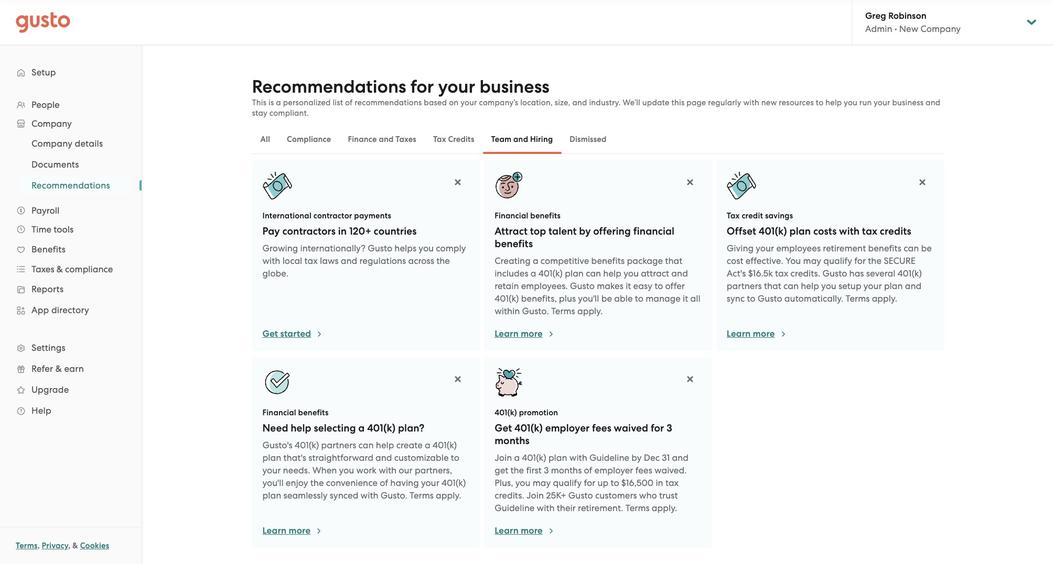 Task type: locate. For each thing, give the bounding box(es) containing it.
tax left laws
[[305, 256, 318, 266]]

0 vertical spatial months
[[495, 435, 530, 447]]

terms
[[846, 294, 870, 304], [551, 306, 575, 317], [410, 491, 434, 502], [626, 504, 650, 514], [16, 542, 38, 551]]

fees inside 401(k) promotion get 401(k) employer fees waived for 3 months
[[592, 423, 612, 435]]

1 horizontal spatial qualify
[[824, 256, 852, 266]]

credits. inside join a 401(k) plan with guideline by dec 31 and get the first 3 months of employer fees waived. plus, you may qualify for up to $16,500 in tax credits. join 25k+ gusto customers who trust guideline with their retirement. terms apply.
[[495, 491, 525, 502]]

0 horizontal spatial in
[[338, 226, 347, 238]]

gusto. inside gusto's 401(k) partners can help create a 401(k) plan that's straightforward and customizable to your needs. when you work with our partners, you'll enjoy the convenience of having your 401(k) plan seamlessly synced with gusto. terms apply.
[[381, 491, 408, 502]]

this
[[672, 98, 685, 108]]

you left the run
[[844, 98, 858, 108]]

join up get
[[495, 453, 512, 464]]

for up 'has'
[[855, 256, 866, 266]]

plan inside creating a competitive benefits package that includes a 401(k) plan can help you attract and retain employees. gusto makes it easy to offer 401(k) benefits, plus you'll be able to manage it all within gusto. terms apply.
[[565, 269, 584, 279]]

learn more down sync
[[727, 329, 775, 340]]

business right the run
[[893, 98, 924, 108]]

settings link
[[10, 339, 131, 358]]

0 horizontal spatial get
[[263, 329, 278, 340]]

employees
[[777, 243, 821, 254]]

1 vertical spatial business
[[893, 98, 924, 108]]

learn more link for need help selecting a 401(k) plan?
[[263, 526, 323, 538]]

is
[[269, 98, 274, 108]]

you up 'across'
[[419, 243, 434, 254]]

1 vertical spatial employer
[[595, 466, 633, 476]]

and inside gusto's 401(k) partners can help create a 401(k) plan that's straightforward and customizable to your needs. when you work with our partners, you'll enjoy the convenience of having your 401(k) plan seamlessly synced with gusto. terms apply.
[[376, 453, 392, 464]]

you up convenience
[[339, 466, 354, 476]]

recommendations link
[[19, 176, 131, 195]]

financial inside "financial benefits need help selecting a 401(k) plan?"
[[263, 409, 296, 418]]

1 horizontal spatial of
[[380, 478, 388, 489]]

on
[[449, 98, 459, 108]]

be inside giving your employees retirement benefits can be cost effective. you may qualify for the secure act's $16.5k tax credits. gusto has several 401(k) partners that can help you setup your plan and sync to gusto automatically. terms apply.
[[921, 243, 932, 254]]

company inside dropdown button
[[31, 119, 72, 129]]

customers
[[595, 491, 637, 502]]

a inside recommendations for your business this is a personalized list of recommendations based on your company's location, size, and industry. we'll update this page regularly with new resources to help you run your business and stay compliant.
[[276, 98, 281, 108]]

plan down the "gusto's"
[[263, 453, 281, 464]]

of up 'retirement.'
[[584, 466, 592, 476]]

to right resources
[[816, 98, 824, 108]]

the down when
[[310, 478, 324, 489]]

help left create
[[376, 441, 394, 451]]

0 horizontal spatial you'll
[[263, 478, 284, 489]]

needs.
[[283, 466, 310, 476]]

costs
[[814, 226, 837, 238]]

settings
[[31, 343, 66, 354]]

refer & earn
[[31, 364, 84, 375]]

0 vertical spatial guideline
[[590, 453, 630, 464]]

help up makes
[[603, 269, 622, 279]]

0 vertical spatial financial
[[495, 211, 529, 221]]

industry.
[[589, 98, 621, 108]]

2 vertical spatial &
[[72, 542, 78, 551]]

,
[[38, 542, 40, 551], [68, 542, 70, 551]]

for up based
[[411, 76, 434, 98]]

international
[[263, 211, 312, 221]]

401(k) inside join a 401(k) plan with guideline by dec 31 and get the first 3 months of employer fees waived. plus, you may qualify for up to $16,500 in tax credits. join 25k+ gusto customers who trust guideline with their retirement. terms apply.
[[522, 453, 546, 464]]

apply. down "several"
[[872, 294, 898, 304]]

1 horizontal spatial be
[[921, 243, 932, 254]]

1 horizontal spatial gusto.
[[522, 306, 549, 317]]

1 horizontal spatial guideline
[[590, 453, 630, 464]]

1 vertical spatial be
[[602, 294, 612, 304]]

0 vertical spatial partners
[[727, 281, 762, 292]]

learn more link down seamlessly
[[263, 526, 323, 538]]

learn more link down 25k+
[[495, 526, 555, 538]]

0 vertical spatial get
[[263, 329, 278, 340]]

several
[[866, 269, 896, 279]]

3 right first
[[544, 466, 549, 476]]

0 horizontal spatial financial
[[263, 409, 296, 418]]

be inside creating a competitive benefits package that includes a 401(k) plan can help you attract and retain employees. gusto makes it easy to offer 401(k) benefits, plus you'll be able to manage it all within gusto. terms apply.
[[602, 294, 612, 304]]

401(k) down retain
[[495, 294, 519, 304]]

can up makes
[[586, 269, 601, 279]]

benefits
[[530, 211, 561, 221], [495, 238, 533, 250], [868, 243, 902, 254], [592, 256, 625, 266], [298, 409, 329, 418]]

financial up attract
[[495, 211, 529, 221]]

of right list
[[345, 98, 353, 108]]

a inside join a 401(k) plan with guideline by dec 31 and get the first 3 months of employer fees waived. plus, you may qualify for up to $16,500 in tax credits. join 25k+ gusto customers who trust guideline with their retirement. terms apply.
[[514, 453, 520, 464]]

of inside gusto's 401(k) partners can help create a 401(k) plan that's straightforward and customizable to your needs. when you work with our partners, you'll enjoy the convenience of having your 401(k) plan seamlessly synced with gusto. terms apply.
[[380, 478, 388, 489]]

learn more down plus,
[[495, 526, 543, 537]]

financial for attract
[[495, 211, 529, 221]]

help left the run
[[826, 98, 842, 108]]

selecting
[[314, 423, 356, 435]]

0 horizontal spatial partners
[[321, 441, 356, 451]]

it up 'able'
[[626, 281, 631, 292]]

more for help
[[289, 526, 311, 537]]

1 vertical spatial it
[[683, 294, 688, 304]]

a inside "financial benefits need help selecting a 401(k) plan?"
[[358, 423, 365, 435]]

plan inside giving your employees retirement benefits can be cost effective. you may qualify for the secure act's $16.5k tax credits. gusto has several 401(k) partners that can help you setup your plan and sync to gusto automatically. terms apply.
[[884, 281, 903, 292]]

months inside join a 401(k) plan with guideline by dec 31 and get the first 3 months of employer fees waived. plus, you may qualify for up to $16,500 in tax credits. join 25k+ gusto customers who trust guideline with their retirement. terms apply.
[[551, 466, 582, 476]]

1 vertical spatial &
[[55, 364, 62, 375]]

benefits up makes
[[592, 256, 625, 266]]

list
[[0, 95, 142, 422], [0, 133, 142, 196]]

months up 25k+
[[551, 466, 582, 476]]

comply
[[436, 243, 466, 254]]

with
[[744, 98, 760, 108], [839, 226, 860, 238], [263, 256, 280, 266], [570, 453, 587, 464], [379, 466, 397, 476], [361, 491, 379, 502], [537, 504, 555, 514]]

apply. down partners,
[[436, 491, 461, 502]]

1 horizontal spatial fees
[[636, 466, 652, 476]]

tax inside join a 401(k) plan with guideline by dec 31 and get the first 3 months of employer fees waived. plus, you may qualify for up to $16,500 in tax credits. join 25k+ gusto customers who trust guideline with their retirement. terms apply.
[[666, 478, 679, 489]]

you'll left enjoy
[[263, 478, 284, 489]]

1 vertical spatial qualify
[[553, 478, 582, 489]]

1 vertical spatial credits.
[[495, 491, 525, 502]]

0 vertical spatial gusto.
[[522, 306, 549, 317]]

you'll right plus
[[578, 294, 599, 304]]

plan inside join a 401(k) plan with guideline by dec 31 and get the first 3 months of employer fees waived. plus, you may qualify for up to $16,500 in tax credits. join 25k+ gusto customers who trust guideline with their retirement. terms apply.
[[549, 453, 567, 464]]

learn more for attract top talent by offering financial benefits
[[495, 329, 543, 340]]

with down 25k+
[[537, 504, 555, 514]]

1 vertical spatial you'll
[[263, 478, 284, 489]]

1 vertical spatial join
[[527, 491, 544, 502]]

company for company
[[31, 119, 72, 129]]

1 horizontal spatial by
[[632, 453, 642, 464]]

taxes down recommendations
[[396, 135, 416, 144]]

401(k) up that's
[[295, 441, 319, 451]]

& inside 'taxes & compliance' dropdown button
[[57, 264, 63, 275]]

1 horizontal spatial partners
[[727, 281, 762, 292]]

2 vertical spatial of
[[380, 478, 388, 489]]

for
[[411, 76, 434, 98], [855, 256, 866, 266], [651, 423, 664, 435], [584, 478, 596, 489]]

0 vertical spatial credits.
[[791, 269, 821, 279]]

recommendations inside recommendations for your business this is a personalized list of recommendations based on your company's location, size, and industry. we'll update this page regularly with new resources to help you run your business and stay compliant.
[[252, 76, 406, 98]]

hiring
[[530, 135, 553, 144]]

your
[[438, 76, 475, 98], [461, 98, 477, 108], [874, 98, 891, 108], [756, 243, 774, 254], [864, 281, 882, 292], [263, 466, 281, 476], [421, 478, 440, 489]]

dismissed button
[[561, 127, 615, 152]]

0 vertical spatial employer
[[545, 423, 590, 435]]

0 vertical spatial tax
[[433, 135, 446, 144]]

1 vertical spatial 3
[[544, 466, 549, 476]]

help link
[[10, 402, 131, 421]]

with left the new
[[744, 98, 760, 108]]

may down first
[[533, 478, 551, 489]]

gusto up setup on the right of the page
[[823, 269, 847, 279]]

apply. inside giving your employees retirement benefits can be cost effective. you may qualify for the secure act's $16.5k tax credits. gusto has several 401(k) partners that can help you setup your plan and sync to gusto automatically. terms apply.
[[872, 294, 898, 304]]

dismissed
[[570, 135, 607, 144]]

that down $16.5k
[[764, 281, 782, 292]]

401(k) down secure
[[898, 269, 922, 279]]

a inside gusto's 401(k) partners can help create a 401(k) plan that's straightforward and customizable to your needs. when you work with our partners, you'll enjoy the convenience of having your 401(k) plan seamlessly synced with gusto. terms apply.
[[425, 441, 431, 451]]

&
[[57, 264, 63, 275], [55, 364, 62, 375], [72, 542, 78, 551]]

learn more link down sync
[[727, 328, 788, 341]]

plan up 25k+
[[549, 453, 567, 464]]

gusto navigation element
[[0, 45, 142, 439]]

1 vertical spatial recommendations
[[31, 180, 110, 191]]

1 vertical spatial company
[[31, 119, 72, 129]]

a right is
[[276, 98, 281, 108]]

and
[[573, 98, 587, 108], [926, 98, 941, 108], [379, 135, 394, 144], [514, 135, 528, 144], [341, 256, 357, 266], [672, 269, 688, 279], [905, 281, 922, 292], [376, 453, 392, 464], [672, 453, 689, 464]]

a right selecting
[[358, 423, 365, 435]]

of inside recommendations for your business this is a personalized list of recommendations based on your company's location, size, and industry. we'll update this page regularly with new resources to help you run your business and stay compliant.
[[345, 98, 353, 108]]

gusto. for need help selecting a 401(k) plan?
[[381, 491, 408, 502]]

be
[[921, 243, 932, 254], [602, 294, 612, 304]]

you down first
[[516, 478, 531, 489]]

time tools
[[31, 225, 74, 235]]

guideline up up
[[590, 453, 630, 464]]

1 vertical spatial financial
[[263, 409, 296, 418]]

0 vertical spatial fees
[[592, 423, 612, 435]]

gusto inside join a 401(k) plan with guideline by dec 31 and get the first 3 months of employer fees waived. plus, you may qualify for up to $16,500 in tax credits. join 25k+ gusto customers who trust guideline with their retirement. terms apply.
[[569, 491, 593, 502]]

0 vertical spatial be
[[921, 243, 932, 254]]

1 , from the left
[[38, 542, 40, 551]]

0 horizontal spatial may
[[533, 478, 551, 489]]

tax inside button
[[433, 135, 446, 144]]

can up the work
[[359, 441, 374, 451]]

you'll inside gusto's 401(k) partners can help create a 401(k) plan that's straightforward and customizable to your needs. when you work with our partners, you'll enjoy the convenience of having your 401(k) plan seamlessly synced with gusto. terms apply.
[[263, 478, 284, 489]]

started
[[280, 329, 311, 340]]

upgrade
[[31, 385, 69, 396]]

benefits inside creating a competitive benefits package that includes a 401(k) plan can help you attract and retain employees. gusto makes it easy to offer 401(k) benefits, plus you'll be able to manage it all within gusto. terms apply.
[[592, 256, 625, 266]]

and inside giving your employees retirement benefits can be cost effective. you may qualify for the secure act's $16.5k tax credits. gusto has several 401(k) partners that can help you setup your plan and sync to gusto automatically. terms apply.
[[905, 281, 922, 292]]

you up the easy at the right of the page
[[624, 269, 639, 279]]

1 horizontal spatial that
[[764, 281, 782, 292]]

to down the easy at the right of the page
[[635, 294, 644, 304]]

1 horizontal spatial credits.
[[791, 269, 821, 279]]

your right the run
[[874, 98, 891, 108]]

fees
[[592, 423, 612, 435], [636, 466, 652, 476]]

more
[[521, 329, 543, 340], [753, 329, 775, 340], [289, 526, 311, 537], [521, 526, 543, 537]]

0 vertical spatial join
[[495, 453, 512, 464]]

for inside 401(k) promotion get 401(k) employer fees waived for 3 months
[[651, 423, 664, 435]]

the inside gusto's 401(k) partners can help create a 401(k) plan that's straightforward and customizable to your needs. when you work with our partners, you'll enjoy the convenience of having your 401(k) plan seamlessly synced with gusto. terms apply.
[[310, 478, 324, 489]]

months
[[495, 435, 530, 447], [551, 466, 582, 476]]

1 horizontal spatial 3
[[667, 423, 672, 435]]

waived.
[[655, 466, 687, 476]]

gusto. inside creating a competitive benefits package that includes a 401(k) plan can help you attract and retain employees. gusto makes it easy to offer 401(k) benefits, plus you'll be able to manage it all within gusto. terms apply.
[[522, 306, 549, 317]]

tax left credits
[[862, 226, 878, 238]]

tax inside giving your employees retirement benefits can be cost effective. you may qualify for the secure act's $16.5k tax credits. gusto has several 401(k) partners that can help you setup your plan and sync to gusto automatically. terms apply.
[[775, 269, 789, 279]]

help inside creating a competitive benefits package that includes a 401(k) plan can help you attract and retain employees. gusto makes it easy to offer 401(k) benefits, plus you'll be able to manage it all within gusto. terms apply.
[[603, 269, 622, 279]]

1 vertical spatial partners
[[321, 441, 356, 451]]

1 horizontal spatial employer
[[595, 466, 633, 476]]

for inside giving your employees retirement benefits can be cost effective. you may qualify for the secure act's $16.5k tax credits. gusto has several 401(k) partners that can help you setup your plan and sync to gusto automatically. terms apply.
[[855, 256, 866, 266]]

$16.5k
[[748, 269, 773, 279]]

you inside creating a competitive benefits package that includes a 401(k) plan can help you attract and retain employees. gusto makes it easy to offer 401(k) benefits, plus you'll be able to manage it all within gusto. terms apply.
[[624, 269, 639, 279]]

employer
[[545, 423, 590, 435], [595, 466, 633, 476]]

list containing people
[[0, 95, 142, 422]]

home image
[[16, 12, 70, 33]]

company down people
[[31, 119, 72, 129]]

create
[[396, 441, 423, 451]]

0 vertical spatial taxes
[[396, 135, 416, 144]]

savings
[[765, 211, 793, 221]]

terms left "privacy"
[[16, 542, 38, 551]]

a right creating
[[533, 256, 539, 266]]

0 horizontal spatial recommendations
[[31, 180, 110, 191]]

2 , from the left
[[68, 542, 70, 551]]

employer inside join a 401(k) plan with guideline by dec 31 and get the first 3 months of employer fees waived. plus, you may qualify for up to $16,500 in tax credits. join 25k+ gusto customers who trust guideline with their retirement. terms apply.
[[595, 466, 633, 476]]

qualify down retirement
[[824, 256, 852, 266]]

1 vertical spatial taxes
[[31, 264, 54, 275]]

tax down the waived.
[[666, 478, 679, 489]]

you inside join a 401(k) plan with guideline by dec 31 and get the first 3 months of employer fees waived. plus, you may qualify for up to $16,500 in tax credits. join 25k+ gusto customers who trust guideline with their retirement. terms apply.
[[516, 478, 531, 489]]

contractors
[[282, 226, 336, 238]]

and inside growing internationally? gusto helps you comply with local tax laws and regulations across the globe.
[[341, 256, 357, 266]]

1 list from the top
[[0, 95, 142, 422]]

1 horizontal spatial tax
[[727, 211, 740, 221]]

learn more link for get 401(k) employer fees waived for 3 months
[[495, 526, 555, 538]]

gusto. down benefits,
[[522, 306, 549, 317]]

gusto.
[[522, 306, 549, 317], [381, 491, 408, 502]]

0 horizontal spatial months
[[495, 435, 530, 447]]

financial inside financial benefits attract top talent by offering financial benefits
[[495, 211, 529, 221]]

it left all
[[683, 294, 688, 304]]

apply. inside creating a competitive benefits package that includes a 401(k) plan can help you attract and retain employees. gusto makes it easy to offer 401(k) benefits, plus you'll be able to manage it all within gusto. terms apply.
[[578, 306, 603, 317]]

dec
[[644, 453, 660, 464]]

1 vertical spatial gusto.
[[381, 491, 408, 502]]

attract
[[495, 226, 528, 238]]

app directory link
[[10, 301, 131, 320]]

fees up $16,500
[[636, 466, 652, 476]]

to up partners,
[[451, 453, 459, 464]]

1 vertical spatial that
[[764, 281, 782, 292]]

qualify up 25k+
[[553, 478, 582, 489]]

you'll inside creating a competitive benefits package that includes a 401(k) plan can help you attract and retain employees. gusto makes it easy to offer 401(k) benefits, plus you'll be able to manage it all within gusto. terms apply.
[[578, 294, 599, 304]]

talent
[[549, 226, 577, 238]]

0 vertical spatial recommendations
[[252, 76, 406, 98]]

setup link
[[10, 63, 131, 82]]

1 horizontal spatial get
[[495, 423, 512, 435]]

upgrade link
[[10, 381, 131, 400]]

refer
[[31, 364, 53, 375]]

2 list from the top
[[0, 133, 142, 196]]

1 horizontal spatial taxes
[[396, 135, 416, 144]]

of
[[345, 98, 353, 108], [584, 466, 592, 476], [380, 478, 388, 489]]

learn
[[495, 329, 519, 340], [727, 329, 751, 340], [263, 526, 287, 537], [495, 526, 519, 537]]

location,
[[520, 98, 553, 108]]

tax up offset
[[727, 211, 740, 221]]

gusto down $16.5k
[[758, 294, 783, 304]]

0 horizontal spatial business
[[480, 76, 550, 98]]

benefits up top
[[530, 211, 561, 221]]

robinson
[[889, 10, 927, 22]]

recommendations inside recommendations link
[[31, 180, 110, 191]]

taxes up the reports
[[31, 264, 54, 275]]

qualify
[[824, 256, 852, 266], [553, 478, 582, 489]]

terms inside join a 401(k) plan with guideline by dec 31 and get the first 3 months of employer fees waived. plus, you may qualify for up to $16,500 in tax credits. join 25k+ gusto customers who trust guideline with their retirement. terms apply.
[[626, 504, 650, 514]]

benefits up selecting
[[298, 409, 329, 418]]

401(k) up first
[[522, 453, 546, 464]]

credits. down you at the top
[[791, 269, 821, 279]]

0 vertical spatial by
[[579, 226, 591, 238]]

learn more for need help selecting a 401(k) plan?
[[263, 526, 311, 537]]

for right waived
[[651, 423, 664, 435]]

list containing company details
[[0, 133, 142, 196]]

0 horizontal spatial of
[[345, 98, 353, 108]]

1 horizontal spatial may
[[803, 256, 822, 266]]

may down employees
[[803, 256, 822, 266]]

join
[[495, 453, 512, 464], [527, 491, 544, 502]]

by inside join a 401(k) plan with guideline by dec 31 and get the first 3 months of employer fees waived. plus, you may qualify for up to $16,500 in tax credits. join 25k+ gusto customers who trust guideline with their retirement. terms apply.
[[632, 453, 642, 464]]

help inside "financial benefits need help selecting a 401(k) plan?"
[[291, 423, 311, 435]]

recommendation categories for your business tab list
[[252, 125, 945, 154]]

tax inside tax credit savings offset 401(k) plan costs with tax credits
[[727, 211, 740, 221]]

1 horizontal spatial recommendations
[[252, 76, 406, 98]]

internationally?
[[300, 243, 366, 254]]

employer inside 401(k) promotion get 401(k) employer fees waived for 3 months
[[545, 423, 590, 435]]

1 vertical spatial of
[[584, 466, 592, 476]]

1 horizontal spatial join
[[527, 491, 544, 502]]

with inside recommendations for your business this is a personalized list of recommendations based on your company's location, size, and industry. we'll update this page regularly with new resources to help you run your business and stay compliant.
[[744, 98, 760, 108]]

, left "privacy"
[[38, 542, 40, 551]]

0 horizontal spatial by
[[579, 226, 591, 238]]

new
[[762, 98, 777, 108]]

0 horizontal spatial guideline
[[495, 504, 535, 514]]

& inside refer & earn 'link'
[[55, 364, 62, 375]]

help inside gusto's 401(k) partners can help create a 401(k) plan that's straightforward and customizable to your needs. when you work with our partners, you'll enjoy the convenience of having your 401(k) plan seamlessly synced with gusto. terms apply.
[[376, 441, 394, 451]]

with down 401(k) promotion get 401(k) employer fees waived for 3 months
[[570, 453, 587, 464]]

0 horizontal spatial it
[[626, 281, 631, 292]]

with up retirement
[[839, 226, 860, 238]]

0 horizontal spatial tax
[[433, 135, 446, 144]]

1 vertical spatial in
[[656, 478, 663, 489]]

the inside giving your employees retirement benefits can be cost effective. you may qualify for the secure act's $16.5k tax credits. gusto has several 401(k) partners that can help you setup your plan and sync to gusto automatically. terms apply.
[[868, 256, 882, 266]]

0 horizontal spatial qualify
[[553, 478, 582, 489]]

terms inside giving your employees retirement benefits can be cost effective. you may qualify for the secure act's $16.5k tax credits. gusto has several 401(k) partners that can help you setup your plan and sync to gusto automatically. terms apply.
[[846, 294, 870, 304]]

resources
[[779, 98, 814, 108]]

recommendations for your business this is a personalized list of recommendations based on your company's location, size, and industry. we'll update this page regularly with new resources to help you run your business and stay compliant.
[[252, 76, 941, 118]]

all
[[260, 135, 270, 144]]

0 horizontal spatial credits.
[[495, 491, 525, 502]]

to right up
[[611, 478, 619, 489]]

plan down "several"
[[884, 281, 903, 292]]

employer down promotion
[[545, 423, 590, 435]]

gusto up plus
[[570, 281, 595, 292]]

plan
[[790, 226, 811, 238], [565, 269, 584, 279], [884, 281, 903, 292], [263, 453, 281, 464], [549, 453, 567, 464], [263, 491, 281, 502]]

gusto. down having
[[381, 491, 408, 502]]

0 vertical spatial qualify
[[824, 256, 852, 266]]

1 vertical spatial get
[[495, 423, 512, 435]]

more for 401(k)
[[521, 526, 543, 537]]

directory
[[51, 305, 89, 316]]

0 vertical spatial company
[[921, 24, 961, 34]]

0 vertical spatial that
[[665, 256, 683, 266]]

1 vertical spatial by
[[632, 453, 642, 464]]

in left 120+
[[338, 226, 347, 238]]

& left earn
[[55, 364, 62, 375]]

credits. inside giving your employees retirement benefits can be cost effective. you may qualify for the secure act's $16.5k tax credits. gusto has several 401(k) partners that can help you setup your plan and sync to gusto automatically. terms apply.
[[791, 269, 821, 279]]

0 horizontal spatial fees
[[592, 423, 612, 435]]

, left cookies button
[[68, 542, 70, 551]]

0 horizontal spatial ,
[[38, 542, 40, 551]]

1 horizontal spatial ,
[[68, 542, 70, 551]]

1 horizontal spatial months
[[551, 466, 582, 476]]

it
[[626, 281, 631, 292], [683, 294, 688, 304]]

tax left credits
[[433, 135, 446, 144]]

partners inside gusto's 401(k) partners can help create a 401(k) plan that's straightforward and customizable to your needs. when you work with our partners, you'll enjoy the convenience of having your 401(k) plan seamlessly synced with gusto. terms apply.
[[321, 441, 356, 451]]

tax
[[862, 226, 878, 238], [305, 256, 318, 266], [775, 269, 789, 279], [666, 478, 679, 489]]

1 vertical spatial months
[[551, 466, 582, 476]]

benefits inside giving your employees retirement benefits can be cost effective. you may qualify for the secure act's $16.5k tax credits. gusto has several 401(k) partners that can help you setup your plan and sync to gusto automatically. terms apply.
[[868, 243, 902, 254]]

partners up straightforward
[[321, 441, 356, 451]]

1 horizontal spatial you'll
[[578, 294, 599, 304]]

0 horizontal spatial 3
[[544, 466, 549, 476]]

for inside recommendations for your business this is a personalized list of recommendations based on your company's location, size, and industry. we'll update this page regularly with new resources to help you run your business and stay compliant.
[[411, 76, 434, 98]]

plan down competitive
[[565, 269, 584, 279]]

compliance
[[287, 135, 331, 144]]

& left cookies button
[[72, 542, 78, 551]]

company right new
[[921, 24, 961, 34]]

guideline
[[590, 453, 630, 464], [495, 504, 535, 514]]

learn more link for offset 401(k) plan costs with tax credits
[[727, 328, 788, 341]]

learn down plus,
[[495, 526, 519, 537]]

0 vertical spatial &
[[57, 264, 63, 275]]

to inside recommendations for your business this is a personalized list of recommendations based on your company's location, size, and industry. we'll update this page regularly with new resources to help you run your business and stay compliant.
[[816, 98, 824, 108]]

0 vertical spatial may
[[803, 256, 822, 266]]

app directory
[[31, 305, 89, 316]]

financial up need
[[263, 409, 296, 418]]

1 vertical spatial may
[[533, 478, 551, 489]]

2 vertical spatial company
[[31, 138, 72, 149]]

based
[[424, 98, 447, 108]]

1 horizontal spatial it
[[683, 294, 688, 304]]

gusto inside creating a competitive benefits package that includes a 401(k) plan can help you attract and retain employees. gusto makes it easy to offer 401(k) benefits, plus you'll be able to manage it all within gusto. terms apply.
[[570, 281, 595, 292]]

sync
[[727, 294, 745, 304]]

0 vertical spatial in
[[338, 226, 347, 238]]

by right talent
[[579, 226, 591, 238]]

a up customizable
[[425, 441, 431, 451]]

that up attract
[[665, 256, 683, 266]]

gusto up their
[[569, 491, 593, 502]]

has
[[850, 269, 864, 279]]

3 up 31
[[667, 423, 672, 435]]

1 horizontal spatial financial
[[495, 211, 529, 221]]

0 horizontal spatial employer
[[545, 423, 590, 435]]

learn more link down within
[[495, 328, 555, 341]]

0 horizontal spatial gusto.
[[381, 491, 408, 502]]

your up effective.
[[756, 243, 774, 254]]

learn for attract top talent by offering financial benefits
[[495, 329, 519, 340]]

1 vertical spatial fees
[[636, 466, 652, 476]]

0 horizontal spatial taxes
[[31, 264, 54, 275]]

of inside join a 401(k) plan with guideline by dec 31 and get the first 3 months of employer fees waived. plus, you may qualify for up to $16,500 in tax credits. join 25k+ gusto customers who trust guideline with their retirement. terms apply.
[[584, 466, 592, 476]]

0 horizontal spatial be
[[602, 294, 612, 304]]

team
[[491, 135, 512, 144]]

2 horizontal spatial of
[[584, 466, 592, 476]]

tax for tax credits
[[433, 135, 446, 144]]



Task type: describe. For each thing, give the bounding box(es) containing it.
giving your employees retirement benefits can be cost effective. you may qualify for the secure act's $16.5k tax credits. gusto has several 401(k) partners that can help you setup your plan and sync to gusto automatically. terms apply.
[[727, 243, 932, 304]]

app
[[31, 305, 49, 316]]

with inside growing internationally? gusto helps you comply with local tax laws and regulations across the globe.
[[263, 256, 280, 266]]

3 inside 401(k) promotion get 401(k) employer fees waived for 3 months
[[667, 423, 672, 435]]

401(k) inside giving your employees retirement benefits can be cost effective. you may qualify for the secure act's $16.5k tax credits. gusto has several 401(k) partners that can help you setup your plan and sync to gusto automatically. terms apply.
[[898, 269, 922, 279]]

learn more for offset 401(k) plan costs with tax credits
[[727, 329, 775, 340]]

120+
[[349, 226, 371, 238]]

when
[[312, 466, 337, 476]]

work
[[356, 466, 377, 476]]

partners inside giving your employees retirement benefits can be cost effective. you may qualify for the secure act's $16.5k tax credits. gusto has several 401(k) partners that can help you setup your plan and sync to gusto automatically. terms apply.
[[727, 281, 762, 292]]

time tools button
[[10, 220, 131, 239]]

help inside recommendations for your business this is a personalized list of recommendations based on your company's location, size, and industry. we'll update this page regularly with new resources to help you run your business and stay compliant.
[[826, 98, 842, 108]]

to inside join a 401(k) plan with guideline by dec 31 and get the first 3 months of employer fees waived. plus, you may qualify for up to $16,500 in tax credits. join 25k+ gusto customers who trust guideline with their retirement. terms apply.
[[611, 478, 619, 489]]

package
[[627, 256, 663, 266]]

you inside recommendations for your business this is a personalized list of recommendations based on your company's location, size, and industry. we'll update this page regularly with new resources to help you run your business and stay compliant.
[[844, 98, 858, 108]]

qualify inside giving your employees retirement benefits can be cost effective. you may qualify for the secure act's $16.5k tax credits. gusto has several 401(k) partners that can help you setup your plan and sync to gusto automatically. terms apply.
[[824, 256, 852, 266]]

documents link
[[19, 155, 131, 174]]

up
[[598, 478, 609, 489]]

personalized
[[283, 98, 331, 108]]

qualify inside join a 401(k) plan with guideline by dec 31 and get the first 3 months of employer fees waived. plus, you may qualify for up to $16,500 in tax credits. join 25k+ gusto customers who trust guideline with their retirement. terms apply.
[[553, 478, 582, 489]]

for inside join a 401(k) plan with guideline by dec 31 and get the first 3 months of employer fees waived. plus, you may qualify for up to $16,500 in tax credits. join 25k+ gusto customers who trust guideline with their retirement. terms apply.
[[584, 478, 596, 489]]

can inside creating a competitive benefits package that includes a 401(k) plan can help you attract and retain employees. gusto makes it easy to offer 401(k) benefits, plus you'll be able to manage it all within gusto. terms apply.
[[586, 269, 601, 279]]

& for earn
[[55, 364, 62, 375]]

401(k) up employees.
[[539, 269, 563, 279]]

gusto. for attract top talent by offering financial benefits
[[522, 306, 549, 317]]

may inside join a 401(k) plan with guideline by dec 31 and get the first 3 months of employer fees waived. plus, you may qualify for up to $16,500 in tax credits. join 25k+ gusto customers who trust guideline with their retirement. terms apply.
[[533, 478, 551, 489]]

fees inside join a 401(k) plan with guideline by dec 31 and get the first 3 months of employer fees waived. plus, you may qualify for up to $16,500 in tax credits. join 25k+ gusto customers who trust guideline with their retirement. terms apply.
[[636, 466, 652, 476]]

all
[[691, 294, 701, 304]]

growing internationally? gusto helps you comply with local tax laws and regulations across the globe.
[[263, 243, 466, 279]]

learn more for get 401(k) employer fees waived for 3 months
[[495, 526, 543, 537]]

admin
[[866, 24, 893, 34]]

learn for offset 401(k) plan costs with tax credits
[[727, 329, 751, 340]]

privacy link
[[42, 542, 68, 551]]

with left our
[[379, 466, 397, 476]]

taxes inside dropdown button
[[31, 264, 54, 275]]

enjoy
[[286, 478, 308, 489]]

401(k) inside "financial benefits need help selecting a 401(k) plan?"
[[367, 423, 396, 435]]

first
[[526, 466, 542, 476]]

recommendations for recommendations
[[31, 180, 110, 191]]

31
[[662, 453, 670, 464]]

credit
[[742, 211, 763, 221]]

0 vertical spatial it
[[626, 281, 631, 292]]

team and hiring
[[491, 135, 553, 144]]

0 vertical spatial business
[[480, 76, 550, 98]]

within
[[495, 306, 520, 317]]

3 inside join a 401(k) plan with guideline by dec 31 and get the first 3 months of employer fees waived. plus, you may qualify for up to $16,500 in tax credits. join 25k+ gusto customers who trust guideline with their retirement. terms apply.
[[544, 466, 549, 476]]

cost
[[727, 256, 744, 266]]

1 horizontal spatial business
[[893, 98, 924, 108]]

apply. inside gusto's 401(k) partners can help create a 401(k) plan that's straightforward and customizable to your needs. when you work with our partners, you'll enjoy the convenience of having your 401(k) plan seamlessly synced with gusto. terms apply.
[[436, 491, 461, 502]]

terms link
[[16, 542, 38, 551]]

terms inside creating a competitive benefits package that includes a 401(k) plan can help you attract and retain employees. gusto makes it easy to offer 401(k) benefits, plus you'll be able to manage it all within gusto. terms apply.
[[551, 306, 575, 317]]

partners,
[[415, 466, 452, 476]]

attract
[[641, 269, 669, 279]]

secure
[[884, 256, 916, 266]]

creating a competitive benefits package that includes a 401(k) plan can help you attract and retain employees. gusto makes it easy to offer 401(k) benefits, plus you'll be able to manage it all within gusto. terms apply.
[[495, 256, 701, 317]]

tools
[[54, 225, 74, 235]]

finance and taxes button
[[340, 127, 425, 152]]

update
[[642, 98, 670, 108]]

may inside giving your employees retirement benefits can be cost effective. you may qualify for the secure act's $16.5k tax credits. gusto has several 401(k) partners that can help you setup your plan and sync to gusto automatically. terms apply.
[[803, 256, 822, 266]]

this
[[252, 98, 267, 108]]

get inside 401(k) promotion get 401(k) employer fees waived for 3 months
[[495, 423, 512, 435]]

compliance button
[[279, 127, 340, 152]]

recommendations
[[355, 98, 422, 108]]

their
[[557, 504, 576, 514]]

credits
[[880, 226, 912, 238]]

makes
[[597, 281, 624, 292]]

tax for tax credit savings offset 401(k) plan costs with tax credits
[[727, 211, 740, 221]]

convenience
[[326, 478, 378, 489]]

with inside tax credit savings offset 401(k) plan costs with tax credits
[[839, 226, 860, 238]]

countries
[[374, 226, 417, 238]]

and inside creating a competitive benefits package that includes a 401(k) plan can help you attract and retain employees. gusto makes it easy to offer 401(k) benefits, plus you'll be able to manage it all within gusto. terms apply.
[[672, 269, 688, 279]]

get started link
[[263, 328, 324, 341]]

financial for need
[[263, 409, 296, 418]]

financial benefits need help selecting a 401(k) plan?
[[263, 409, 425, 435]]

giving
[[727, 243, 754, 254]]

you inside gusto's 401(k) partners can help create a 401(k) plan that's straightforward and customizable to your needs. when you work with our partners, you'll enjoy the convenience of having your 401(k) plan seamlessly synced with gusto. terms apply.
[[339, 466, 354, 476]]

your down partners,
[[421, 478, 440, 489]]

manage
[[646, 294, 681, 304]]

new
[[900, 24, 919, 34]]

taxes & compliance
[[31, 264, 113, 275]]

retirement.
[[578, 504, 624, 514]]

payroll
[[31, 206, 59, 216]]

retirement
[[823, 243, 866, 254]]

401(k) down promotion
[[515, 423, 543, 435]]

refer & earn link
[[10, 360, 131, 379]]

time
[[31, 225, 51, 235]]

seamlessly
[[283, 491, 328, 502]]

you inside growing internationally? gusto helps you comply with local tax laws and regulations across the globe.
[[419, 243, 434, 254]]

creating
[[495, 256, 531, 266]]

company inside greg robinson admin • new company
[[921, 24, 961, 34]]

the inside join a 401(k) plan with guideline by dec 31 and get the first 3 months of employer fees waived. plus, you may qualify for up to $16,500 in tax credits. join 25k+ gusto customers who trust guideline with their retirement. terms apply.
[[511, 466, 524, 476]]

gusto's
[[263, 441, 293, 451]]

benefits inside "financial benefits need help selecting a 401(k) plan?"
[[298, 409, 329, 418]]

contractor
[[314, 211, 352, 221]]

recommendations for recommendations for your business this is a personalized list of recommendations based on your company's location, size, and industry. we'll update this page regularly with new resources to help you run your business and stay compliant.
[[252, 76, 406, 98]]

more for offset
[[753, 329, 775, 340]]

1 vertical spatial guideline
[[495, 504, 535, 514]]

401(k) inside tax credit savings offset 401(k) plan costs with tax credits
[[759, 226, 787, 238]]

the inside growing internationally? gusto helps you comply with local tax laws and regulations across the globe.
[[437, 256, 450, 266]]

compliant.
[[269, 109, 309, 118]]

401(k) up customizable
[[433, 441, 457, 451]]

that inside creating a competitive benefits package that includes a 401(k) plan can help you attract and retain employees. gusto makes it easy to offer 401(k) benefits, plus you'll be able to manage it all within gusto. terms apply.
[[665, 256, 683, 266]]

in inside international contractor payments pay contractors in 120+ countries
[[338, 226, 347, 238]]

act's
[[727, 269, 746, 279]]

people button
[[10, 95, 131, 114]]

company for company details
[[31, 138, 72, 149]]

tax inside tax credit savings offset 401(k) plan costs with tax credits
[[862, 226, 878, 238]]

and inside join a 401(k) plan with guideline by dec 31 and get the first 3 months of employer fees waived. plus, you may qualify for up to $16,500 in tax credits. join 25k+ gusto customers who trust guideline with their retirement. terms apply.
[[672, 453, 689, 464]]

offer
[[665, 281, 685, 292]]

by inside financial benefits attract top talent by offering financial benefits
[[579, 226, 591, 238]]

0 horizontal spatial join
[[495, 453, 512, 464]]

learn for get 401(k) employer fees waived for 3 months
[[495, 526, 519, 537]]

a up employees.
[[531, 269, 536, 279]]

reports
[[31, 284, 64, 295]]

to inside gusto's 401(k) partners can help create a 401(k) plan that's straightforward and customizable to your needs. when you work with our partners, you'll enjoy the convenience of having your 401(k) plan seamlessly synced with gusto. terms apply.
[[451, 453, 459, 464]]

your left needs.
[[263, 466, 281, 476]]

benefits link
[[10, 240, 131, 259]]

financial
[[634, 226, 675, 238]]

help inside giving your employees retirement benefits can be cost effective. you may qualify for the secure act's $16.5k tax credits. gusto has several 401(k) partners that can help you setup your plan and sync to gusto automatically. terms apply.
[[801, 281, 819, 292]]

taxes & compliance button
[[10, 260, 131, 279]]

details
[[75, 138, 103, 149]]

your up on
[[438, 76, 475, 98]]

page
[[687, 98, 706, 108]]

tax inside growing internationally? gusto helps you comply with local tax laws and regulations across the globe.
[[305, 256, 318, 266]]

your right on
[[461, 98, 477, 108]]

plus,
[[495, 478, 513, 489]]

months inside 401(k) promotion get 401(k) employer fees waived for 3 months
[[495, 435, 530, 447]]

with down convenience
[[361, 491, 379, 502]]

gusto's 401(k) partners can help create a 401(k) plan that's straightforward and customizable to your needs. when you work with our partners, you'll enjoy the convenience of having your 401(k) plan seamlessly synced with gusto. terms apply.
[[263, 441, 466, 502]]

compliance
[[65, 264, 113, 275]]

can up secure
[[904, 243, 919, 254]]

benefits down attract
[[495, 238, 533, 250]]

apply. inside join a 401(k) plan with guideline by dec 31 and get the first 3 months of employer fees waived. plus, you may qualify for up to $16,500 in tax credits. join 25k+ gusto customers who trust guideline with their retirement. terms apply.
[[652, 504, 677, 514]]

learn more link for attract top talent by offering financial benefits
[[495, 328, 555, 341]]

easy
[[633, 281, 653, 292]]

regularly
[[708, 98, 742, 108]]

in inside join a 401(k) plan with guideline by dec 31 and get the first 3 months of employer fees waived. plus, you may qualify for up to $16,500 in tax credits. join 25k+ gusto customers who trust guideline with their retirement. terms apply.
[[656, 478, 663, 489]]

learn for need help selecting a 401(k) plan?
[[263, 526, 287, 537]]

plan left seamlessly
[[263, 491, 281, 502]]

your down "several"
[[864, 281, 882, 292]]

stay
[[252, 109, 267, 118]]

terms inside gusto's 401(k) partners can help create a 401(k) plan that's straightforward and customizable to your needs. when you work with our partners, you'll enjoy the convenience of having your 401(k) plan seamlessly synced with gusto. terms apply.
[[410, 491, 434, 502]]

that inside giving your employees retirement benefits can be cost effective. you may qualify for the secure act's $16.5k tax credits. gusto has several 401(k) partners that can help you setup your plan and sync to gusto automatically. terms apply.
[[764, 281, 782, 292]]

you inside giving your employees retirement benefits can be cost effective. you may qualify for the secure act's $16.5k tax credits. gusto has several 401(k) partners that can help you setup your plan and sync to gusto automatically. terms apply.
[[822, 281, 837, 292]]

gusto inside growing internationally? gusto helps you comply with local tax laws and regulations across the globe.
[[368, 243, 392, 254]]

automatically.
[[785, 294, 844, 304]]

to down attract
[[655, 281, 663, 292]]

get started
[[263, 329, 311, 340]]

more for top
[[521, 329, 543, 340]]

retain
[[495, 281, 519, 292]]

to inside giving your employees retirement benefits can be cost effective. you may qualify for the secure act's $16.5k tax credits. gusto has several 401(k) partners that can help you setup your plan and sync to gusto automatically. terms apply.
[[747, 294, 756, 304]]

regulations
[[360, 256, 406, 266]]

setup
[[839, 281, 862, 292]]

401(k) down partners,
[[442, 478, 466, 489]]

taxes inside button
[[396, 135, 416, 144]]

tax credits button
[[425, 127, 483, 152]]

& for compliance
[[57, 264, 63, 275]]

cookies
[[80, 542, 109, 551]]

finance
[[348, 135, 377, 144]]

team and hiring button
[[483, 127, 561, 152]]

size,
[[555, 98, 571, 108]]

can inside gusto's 401(k) partners can help create a 401(k) plan that's straightforward and customizable to your needs. when you work with our partners, you'll enjoy the convenience of having your 401(k) plan seamlessly synced with gusto. terms apply.
[[359, 441, 374, 451]]

can down you at the top
[[784, 281, 799, 292]]

plan inside tax credit savings offset 401(k) plan costs with tax credits
[[790, 226, 811, 238]]

401(k) left promotion
[[495, 409, 517, 418]]



Task type: vqa. For each thing, say whether or not it's contained in the screenshot.


